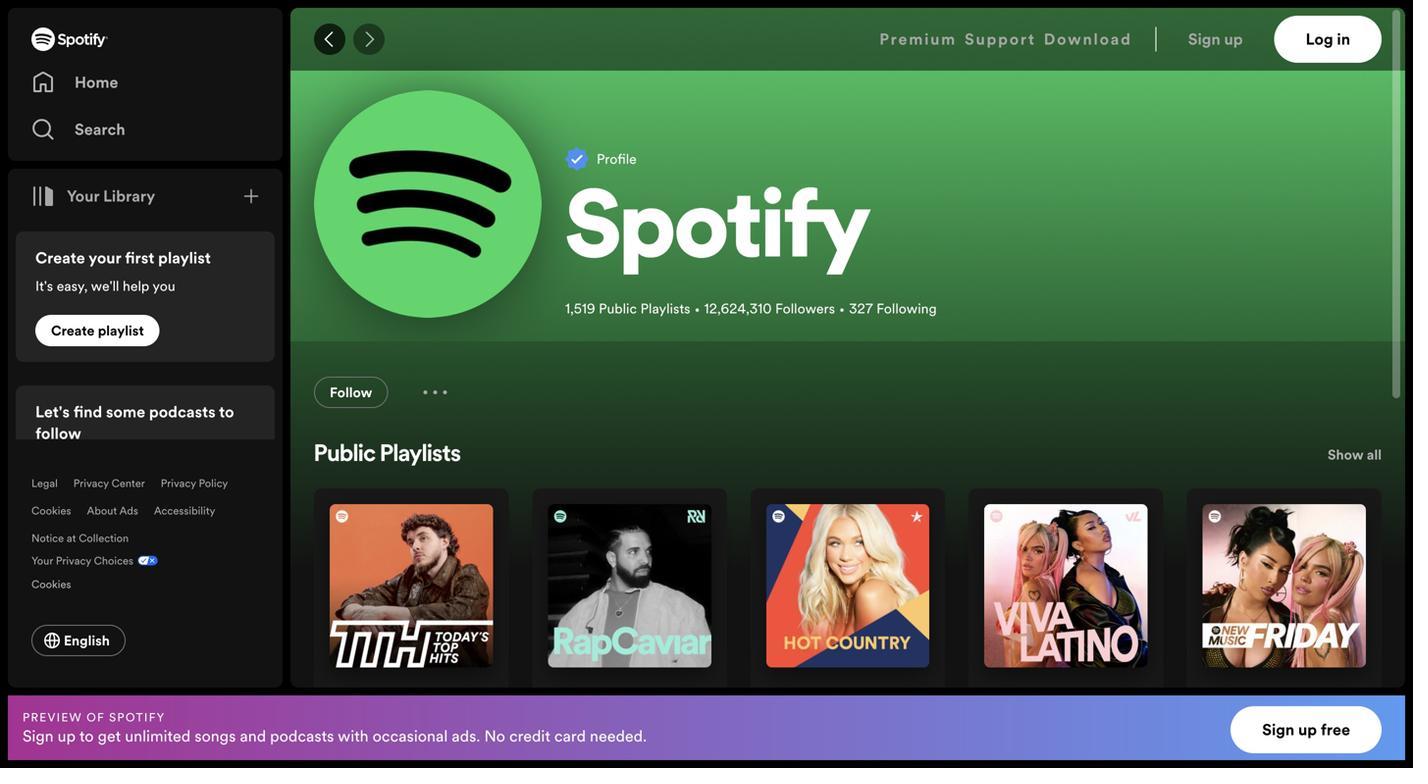 Task type: describe. For each thing, give the bounding box(es) containing it.
spotify image inside main element
[[31, 27, 108, 51]]

download
[[1044, 28, 1132, 50]]

sign up
[[1188, 28, 1243, 50]]

main element
[[8, 8, 283, 688]]

create for your
[[35, 247, 85, 269]]

sign inside preview of spotify sign up to get unlimited songs and podcasts with occasional ads. no credit card needed.
[[23, 726, 54, 747]]

up for sign up
[[1224, 28, 1243, 50]]

following
[[877, 299, 937, 318]]

go back image
[[322, 31, 338, 47]]

needed.
[[590, 726, 647, 747]]

create for playlist
[[51, 321, 95, 340]]

accessibility link
[[154, 504, 215, 518]]

easy,
[[57, 277, 88, 295]]

preview
[[23, 709, 82, 726]]

public playlists element
[[291, 444, 1406, 760]]

notice at collection
[[31, 531, 129, 546]]

about ads link
[[87, 504, 138, 518]]

up inside preview of spotify sign up to get unlimited songs and podcasts with occasional ads. no credit card needed.
[[58, 726, 76, 747]]

top
[[388, 684, 415, 705]]

friday
[[1289, 684, 1334, 705]]

premium
[[880, 28, 957, 50]]

of
[[87, 709, 105, 726]]

1,519
[[565, 299, 595, 318]]

1 horizontal spatial spotify
[[565, 186, 870, 280]]

you
[[153, 277, 175, 295]]

notice at collection link
[[31, 531, 129, 546]]

sign for sign up
[[1188, 28, 1221, 50]]

occasional
[[373, 726, 448, 747]]

home link
[[31, 63, 259, 102]]

to inside preview of spotify sign up to get unlimited songs and podcasts with occasional ads. no credit card needed.
[[79, 726, 94, 747]]

privacy center
[[73, 476, 145, 491]]

show all link
[[1328, 444, 1382, 473]]

podcasts inside let's find some podcasts to follow
[[149, 401, 216, 423]]

search
[[75, 119, 125, 140]]

12,624,310 followers
[[704, 299, 835, 318]]

legal
[[31, 476, 58, 491]]

your privacy choices button
[[31, 554, 134, 568]]

go forward image
[[361, 31, 377, 47]]

show
[[1328, 446, 1364, 464]]

hot country
[[766, 684, 857, 705]]

public playlists link
[[314, 444, 461, 467]]

hot country link
[[766, 684, 857, 709]]

legal link
[[31, 476, 58, 491]]

top bar and user menu element
[[291, 8, 1406, 71]]

rapcaviar
[[548, 684, 623, 705]]

your
[[88, 247, 121, 269]]

music
[[1241, 684, 1285, 705]]

new music friday
[[1203, 684, 1334, 705]]

accessibility
[[154, 504, 215, 518]]

327 following
[[849, 299, 937, 318]]

download button
[[1044, 16, 1132, 63]]

notice
[[31, 531, 64, 546]]

we'll
[[91, 277, 119, 295]]

log in
[[1306, 28, 1351, 50]]

center
[[111, 476, 145, 491]]

followers
[[775, 299, 835, 318]]

let's find some podcasts to follow
[[35, 401, 234, 445]]

privacy for privacy center
[[73, 476, 109, 491]]

viva latino link
[[985, 684, 1066, 709]]

free
[[1321, 719, 1351, 741]]

show all
[[1328, 446, 1382, 464]]

new
[[1203, 684, 1237, 705]]

playlist inside create your first playlist it's easy, we'll help you
[[158, 247, 211, 269]]

profile
[[597, 149, 637, 168]]

public playlists
[[314, 444, 461, 467]]

create playlist button
[[35, 315, 160, 346]]

1 vertical spatial spotify image
[[314, 90, 542, 318]]

privacy for privacy policy
[[161, 476, 196, 491]]

today's top hits link
[[330, 684, 448, 709]]

support button
[[965, 16, 1036, 63]]

privacy policy link
[[161, 476, 228, 491]]

it's
[[35, 277, 53, 295]]

new music friday link
[[1203, 684, 1334, 709]]

327
[[849, 299, 873, 318]]

today's
[[330, 684, 384, 705]]

collection
[[79, 531, 129, 546]]

follow
[[35, 423, 81, 445]]

songs
[[195, 726, 236, 747]]

help
[[123, 277, 149, 295]]



Task type: vqa. For each thing, say whether or not it's contained in the screenshot.
leftmost 'up'
yes



Task type: locate. For each thing, give the bounding box(es) containing it.
spotify inside preview of spotify sign up to get unlimited songs and podcasts with occasional ads. no credit card needed.
[[109, 709, 165, 726]]

0 vertical spatial cookies
[[31, 504, 71, 518]]

1 horizontal spatial playlists
[[640, 299, 691, 318]]

privacy down at
[[56, 554, 91, 568]]

0 vertical spatial your
[[67, 186, 99, 207]]

hits
[[418, 684, 448, 705]]

0 vertical spatial podcasts
[[149, 401, 216, 423]]

2 horizontal spatial up
[[1299, 719, 1317, 741]]

0 horizontal spatial sign
[[23, 726, 54, 747]]

sign inside top bar and user menu element
[[1188, 28, 1221, 50]]

playlists down follow button in the left of the page
[[380, 444, 461, 467]]

0 horizontal spatial playlists
[[380, 444, 461, 467]]

follow
[[330, 383, 372, 402]]

up left "log"
[[1224, 28, 1243, 50]]

credit
[[509, 726, 551, 747]]

home
[[75, 72, 118, 93]]

public
[[599, 299, 637, 318], [314, 444, 376, 467]]

public right 1,519
[[599, 299, 637, 318]]

0 horizontal spatial podcasts
[[149, 401, 216, 423]]

up left 'of'
[[58, 726, 76, 747]]

0 vertical spatial spotify
[[565, 186, 870, 280]]

privacy center link
[[73, 476, 145, 491]]

at
[[67, 531, 76, 546]]

preview of spotify sign up to get unlimited songs and podcasts with occasional ads. no credit card needed.
[[23, 709, 647, 747]]

create
[[35, 247, 85, 269], [51, 321, 95, 340]]

card
[[554, 726, 586, 747]]

playlist inside button
[[98, 321, 144, 340]]

0 vertical spatial spotify image
[[31, 27, 108, 51]]

cookies up "notice"
[[31, 504, 71, 518]]

privacy
[[73, 476, 109, 491], [161, 476, 196, 491], [56, 554, 91, 568]]

1 horizontal spatial playlist
[[158, 247, 211, 269]]

create down easy,
[[51, 321, 95, 340]]

sign up free button
[[1231, 707, 1382, 754]]

english button
[[31, 625, 125, 657]]

your
[[67, 186, 99, 207], [31, 554, 53, 568]]

viva latino
[[985, 684, 1066, 705]]

all
[[1367, 446, 1382, 464]]

no
[[484, 726, 505, 747]]

sign up free
[[1262, 719, 1351, 741]]

1,519 public playlists
[[565, 299, 691, 318]]

1 horizontal spatial up
[[1224, 28, 1243, 50]]

0 horizontal spatial your
[[31, 554, 53, 568]]

12,624,310
[[704, 299, 772, 318]]

1 vertical spatial cookies
[[31, 577, 71, 592]]

327 following link
[[849, 299, 937, 318]]

some
[[106, 401, 145, 423]]

up left "free"
[[1299, 719, 1317, 741]]

1 horizontal spatial spotify image
[[314, 90, 542, 318]]

rapcaviar link
[[548, 684, 623, 709]]

up for sign up free
[[1299, 719, 1317, 741]]

your inside button
[[67, 186, 99, 207]]

1 horizontal spatial podcasts
[[270, 726, 334, 747]]

choices
[[94, 554, 134, 568]]

to up 'policy' on the left bottom of the page
[[219, 401, 234, 423]]

ads
[[119, 504, 138, 518]]

follow button
[[314, 377, 388, 408]]

policy
[[199, 476, 228, 491]]

0 vertical spatial playlist
[[158, 247, 211, 269]]

unlimited
[[125, 726, 191, 747]]

create up easy,
[[35, 247, 85, 269]]

cookies link
[[31, 504, 71, 518], [31, 572, 87, 594]]

let's
[[35, 401, 70, 423]]

sign for sign up free
[[1262, 719, 1295, 741]]

1 vertical spatial playlists
[[380, 444, 461, 467]]

playlists left the 12,624,310
[[640, 299, 691, 318]]

1 vertical spatial playlist
[[98, 321, 144, 340]]

to left get
[[79, 726, 94, 747]]

search link
[[31, 110, 259, 149]]

privacy up accessibility
[[161, 476, 196, 491]]

2 horizontal spatial sign
[[1262, 719, 1295, 741]]

1 horizontal spatial sign
[[1188, 28, 1221, 50]]

with
[[338, 726, 369, 747]]

your left the library
[[67, 186, 99, 207]]

privacy policy
[[161, 476, 228, 491]]

to
[[219, 401, 234, 423], [79, 726, 94, 747]]

support
[[965, 28, 1036, 50]]

spotify
[[565, 186, 870, 280], [109, 709, 165, 726]]

up inside top bar and user menu element
[[1224, 28, 1243, 50]]

2 cookies from the top
[[31, 577, 71, 592]]

playlist down help
[[98, 321, 144, 340]]

0 horizontal spatial spotify image
[[31, 27, 108, 51]]

your privacy choices
[[31, 554, 134, 568]]

latino
[[1020, 684, 1066, 705]]

podcasts right some in the left bottom of the page
[[149, 401, 216, 423]]

premium support download
[[880, 28, 1132, 50]]

country
[[797, 684, 857, 705]]

1 horizontal spatial your
[[67, 186, 99, 207]]

create your first playlist it's easy, we'll help you
[[35, 247, 211, 295]]

1 vertical spatial your
[[31, 554, 53, 568]]

viva
[[985, 684, 1017, 705]]

cookies link down your privacy choices
[[31, 572, 87, 594]]

1 vertical spatial public
[[314, 444, 376, 467]]

library
[[103, 186, 155, 207]]

playlists inside public playlists element
[[380, 444, 461, 467]]

1 vertical spatial spotify
[[109, 709, 165, 726]]

your for your library
[[67, 186, 99, 207]]

your library button
[[24, 177, 163, 216]]

to inside let's find some podcasts to follow
[[219, 401, 234, 423]]

1 cookies from the top
[[31, 504, 71, 518]]

ads.
[[452, 726, 480, 747]]

playlist up you
[[158, 247, 211, 269]]

create playlist
[[51, 321, 144, 340]]

english
[[64, 632, 110, 650]]

1 horizontal spatial to
[[219, 401, 234, 423]]

privacy up about on the left bottom
[[73, 476, 109, 491]]

1 vertical spatial create
[[51, 321, 95, 340]]

california consumer privacy act (ccpa) opt-out icon image
[[134, 554, 158, 572]]

cookies down your privacy choices
[[31, 577, 71, 592]]

playlist
[[158, 247, 211, 269], [98, 321, 144, 340]]

2 cookies link from the top
[[31, 572, 87, 594]]

spotify image
[[31, 27, 108, 51], [314, 90, 542, 318]]

spotify right 'of'
[[109, 709, 165, 726]]

0 horizontal spatial spotify
[[109, 709, 165, 726]]

podcasts
[[149, 401, 216, 423], [270, 726, 334, 747]]

your for your privacy choices
[[31, 554, 53, 568]]

spotify up the 12,624,310
[[565, 186, 870, 280]]

1 vertical spatial cookies link
[[31, 572, 87, 594]]

0 horizontal spatial to
[[79, 726, 94, 747]]

podcasts right and
[[270, 726, 334, 747]]

find
[[73, 401, 102, 423]]

0 vertical spatial create
[[35, 247, 85, 269]]

about
[[87, 504, 117, 518]]

1 vertical spatial to
[[79, 726, 94, 747]]

premium button
[[880, 16, 957, 63]]

and
[[240, 726, 266, 747]]

log
[[1306, 28, 1333, 50]]

cookies link up "notice"
[[31, 504, 71, 518]]

your down "notice"
[[31, 554, 53, 568]]

0 vertical spatial to
[[219, 401, 234, 423]]

hot
[[766, 684, 793, 705]]

sign up button
[[1180, 16, 1275, 63]]

1 horizontal spatial public
[[599, 299, 637, 318]]

0 horizontal spatial up
[[58, 726, 76, 747]]

about ads
[[87, 504, 138, 518]]

public down follow
[[314, 444, 376, 467]]

sign
[[1188, 28, 1221, 50], [1262, 719, 1295, 741], [23, 726, 54, 747]]

podcasts inside preview of spotify sign up to get unlimited songs and podcasts with occasional ads. no credit card needed.
[[270, 726, 334, 747]]

0 vertical spatial playlists
[[640, 299, 691, 318]]

log in button
[[1275, 16, 1382, 63]]

0 vertical spatial cookies link
[[31, 504, 71, 518]]

get
[[98, 726, 121, 747]]

0 horizontal spatial public
[[314, 444, 376, 467]]

cookies
[[31, 504, 71, 518], [31, 577, 71, 592]]

create inside button
[[51, 321, 95, 340]]

1 vertical spatial podcasts
[[270, 726, 334, 747]]

12,624,310 followers link
[[704, 299, 835, 318]]

1 cookies link from the top
[[31, 504, 71, 518]]

create inside create your first playlist it's easy, we'll help you
[[35, 247, 85, 269]]

in
[[1337, 28, 1351, 50]]

0 vertical spatial public
[[599, 299, 637, 318]]

your library
[[67, 186, 155, 207]]

0 horizontal spatial playlist
[[98, 321, 144, 340]]



